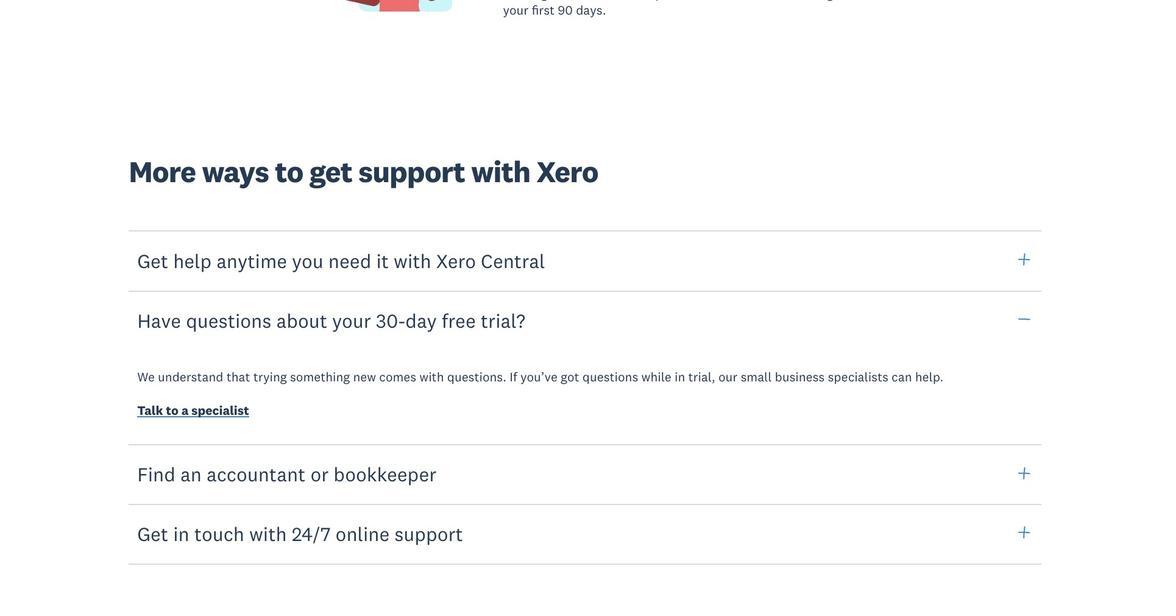 Task type: locate. For each thing, give the bounding box(es) containing it.
while
[[642, 369, 672, 385]]

0 vertical spatial in
[[675, 369, 685, 385]]

1 vertical spatial to
[[166, 402, 179, 419]]

get left help
[[137, 249, 168, 273]]

1 get from the top
[[137, 249, 168, 273]]

to left the get
[[275, 153, 303, 190]]

get inside dropdown button
[[137, 522, 168, 546]]

to left the a
[[166, 402, 179, 419]]

get
[[137, 249, 168, 273], [137, 522, 168, 546]]

or
[[311, 462, 329, 487]]

get down find
[[137, 522, 168, 546]]

with inside "have questions about your 30-day free trial?" element
[[420, 369, 444, 385]]

specialist
[[191, 402, 249, 419]]

with
[[471, 153, 530, 190], [394, 249, 431, 273], [420, 369, 444, 385], [249, 522, 287, 546]]

0 vertical spatial xero
[[537, 153, 598, 190]]

1 horizontal spatial in
[[675, 369, 685, 385]]

get for get help anytime you need it with xero central
[[137, 249, 168, 273]]

to
[[275, 153, 303, 190], [166, 402, 179, 419]]

xero
[[537, 153, 598, 190], [436, 249, 476, 273]]

1 vertical spatial get
[[137, 522, 168, 546]]

0 horizontal spatial xero
[[436, 249, 476, 273]]

find an accountant or bookkeeper
[[137, 462, 437, 487]]

a
[[181, 402, 189, 419]]

questions inside dropdown button
[[186, 308, 271, 333]]

something
[[290, 369, 350, 385]]

get
[[309, 153, 352, 190]]

online
[[336, 522, 390, 546]]

small
[[741, 369, 772, 385]]

0 horizontal spatial questions
[[186, 308, 271, 333]]

support
[[358, 153, 465, 190], [395, 522, 463, 546]]

in inside get in touch with 24/7 online support dropdown button
[[173, 522, 189, 546]]

help
[[173, 249, 212, 273]]

get inside dropdown button
[[137, 249, 168, 273]]

questions up that
[[186, 308, 271, 333]]

questions
[[186, 308, 271, 333], [583, 369, 638, 385]]

more ways to get support with xero
[[129, 153, 598, 190]]

your
[[332, 308, 371, 333]]

support inside dropdown button
[[395, 522, 463, 546]]

day
[[406, 308, 437, 333]]

0 horizontal spatial in
[[173, 522, 189, 546]]

more
[[129, 153, 196, 190]]

accountant
[[207, 462, 306, 487]]

0 vertical spatial get
[[137, 249, 168, 273]]

if
[[510, 369, 517, 385]]

talk to a specialist
[[137, 402, 249, 419]]

specialists
[[828, 369, 889, 385]]

1 vertical spatial xero
[[436, 249, 476, 273]]

business
[[775, 369, 825, 385]]

ways
[[202, 153, 269, 190]]

in
[[675, 369, 685, 385], [173, 522, 189, 546]]

our
[[719, 369, 738, 385]]

24/7
[[292, 522, 331, 546]]

1 vertical spatial questions
[[583, 369, 638, 385]]

we understand that trying something new comes with questions. if you've got questions while in trial, our small business specialists can help.
[[137, 369, 944, 385]]

xero inside dropdown button
[[436, 249, 476, 273]]

1 horizontal spatial to
[[275, 153, 303, 190]]

questions right got
[[583, 369, 638, 385]]

got
[[561, 369, 579, 385]]

find an accountant or bookkeeper button
[[129, 444, 1042, 505]]

2 get from the top
[[137, 522, 168, 546]]

1 vertical spatial support
[[395, 522, 463, 546]]

in left touch
[[173, 522, 189, 546]]

understand
[[158, 369, 223, 385]]

0 vertical spatial questions
[[186, 308, 271, 333]]

1 vertical spatial in
[[173, 522, 189, 546]]

free
[[442, 308, 476, 333]]

0 vertical spatial to
[[275, 153, 303, 190]]

0 horizontal spatial to
[[166, 402, 179, 419]]

about
[[276, 308, 327, 333]]

bookkeeper
[[334, 462, 437, 487]]

in left trial,
[[675, 369, 685, 385]]



Task type: vqa. For each thing, say whether or not it's contained in the screenshot.
how
no



Task type: describe. For each thing, give the bounding box(es) containing it.
help.
[[915, 369, 944, 385]]

have questions about your 30-day free trial? element
[[117, 351, 1054, 446]]

30-
[[376, 308, 406, 333]]

touch
[[194, 522, 244, 546]]

have
[[137, 308, 181, 333]]

1 horizontal spatial xero
[[537, 153, 598, 190]]

trying
[[253, 369, 287, 385]]

need
[[328, 249, 371, 273]]

get help anytime you need it with xero central button
[[129, 230, 1042, 292]]

get for get in touch with 24/7 online support
[[137, 522, 168, 546]]

that
[[227, 369, 250, 385]]

get help anytime you need it with xero central
[[137, 249, 545, 273]]

it
[[376, 249, 389, 273]]

central
[[481, 249, 545, 273]]

new
[[353, 369, 376, 385]]

to inside "have questions about your 30-day free trial?" element
[[166, 402, 179, 419]]

an
[[180, 462, 202, 487]]

talk to a specialist link
[[137, 402, 249, 422]]

get in touch with 24/7 online support
[[137, 522, 463, 546]]

comes
[[379, 369, 416, 385]]

trial?
[[481, 308, 525, 333]]

with inside dropdown button
[[249, 522, 287, 546]]

have questions about your 30-day free trial?
[[137, 308, 525, 333]]

get in touch with 24/7 online support button
[[129, 504, 1042, 565]]

you
[[292, 249, 324, 273]]

anytime
[[216, 249, 287, 273]]

in inside "have questions about your 30-day free trial?" element
[[675, 369, 685, 385]]

find
[[137, 462, 176, 487]]

with inside dropdown button
[[394, 249, 431, 273]]

can
[[892, 369, 912, 385]]

you've
[[521, 369, 558, 385]]

1 horizontal spatial questions
[[583, 369, 638, 385]]

0 vertical spatial support
[[358, 153, 465, 190]]

talk
[[137, 402, 163, 419]]

trial,
[[689, 369, 716, 385]]

have questions about your 30-day free trial? button
[[129, 290, 1042, 351]]

we
[[137, 369, 155, 385]]

questions.
[[447, 369, 507, 385]]



